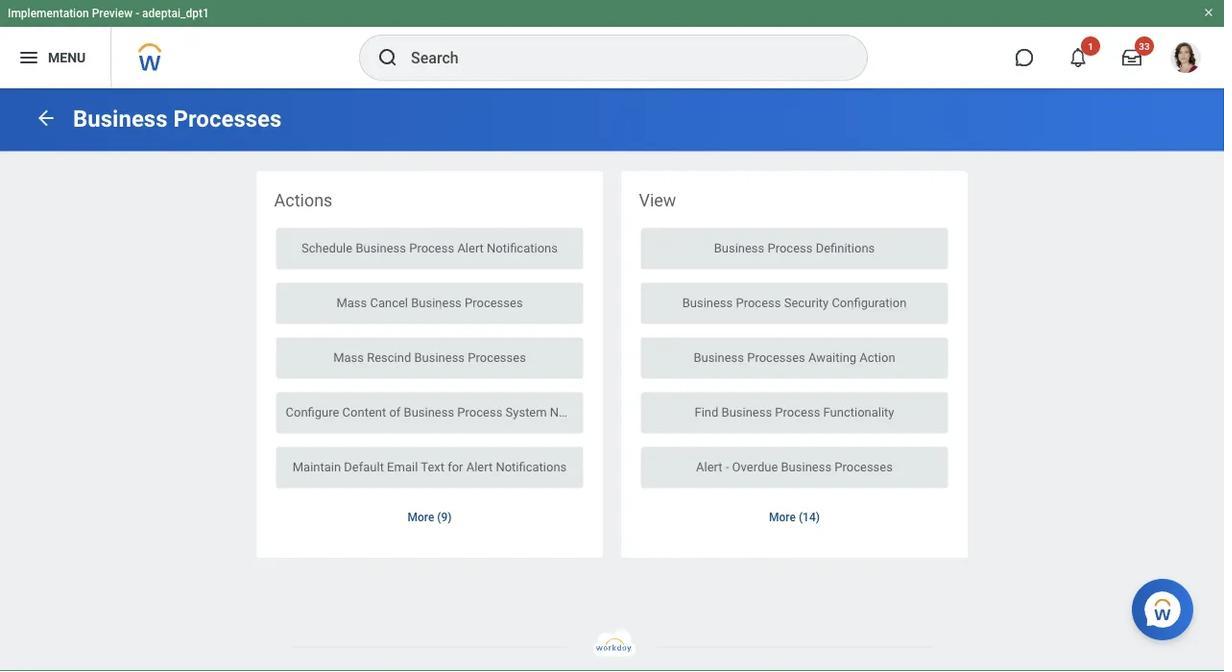 Task type: vqa. For each thing, say whether or not it's contained in the screenshot.
Processes within the 'link'
yes



Task type: locate. For each thing, give the bounding box(es) containing it.
2 more from the left
[[769, 511, 796, 525]]

justify image
[[17, 46, 40, 69]]

definitions
[[816, 241, 875, 255]]

business process definitions
[[714, 241, 875, 255]]

notifications inside 'link'
[[550, 405, 621, 419]]

1 vertical spatial mass
[[333, 350, 364, 365]]

33
[[1139, 40, 1151, 52]]

more inside "view" 'element'
[[769, 511, 796, 525]]

alert left overdue
[[697, 460, 723, 474]]

process down business processes awaiting action link
[[776, 405, 821, 419]]

cancel
[[370, 295, 408, 310]]

configure
[[286, 405, 339, 419]]

mass left cancel at the top left of page
[[337, 295, 367, 310]]

0 horizontal spatial more
[[408, 511, 435, 525]]

mass left rescind
[[333, 350, 364, 365]]

business
[[73, 105, 168, 133], [356, 241, 406, 255], [714, 241, 765, 255], [411, 295, 462, 310], [683, 295, 733, 310], [414, 350, 465, 365], [694, 350, 744, 365], [404, 405, 454, 419], [722, 405, 772, 419], [781, 460, 832, 474]]

1 horizontal spatial more
[[769, 511, 796, 525]]

processes
[[173, 105, 282, 133], [465, 295, 523, 310], [468, 350, 526, 365], [748, 350, 806, 365], [835, 460, 893, 474]]

implementation preview -   adeptai_dpt1
[[8, 7, 209, 20]]

more left (9)
[[408, 511, 435, 525]]

more left (14)
[[769, 511, 796, 525]]

default
[[344, 460, 384, 474]]

menu banner
[[0, 0, 1225, 88]]

1 horizontal spatial -
[[726, 460, 729, 474]]

business inside 'link'
[[404, 405, 454, 419]]

- left overdue
[[726, 460, 729, 474]]

mass rescind business processes link
[[276, 338, 584, 379]]

menu button
[[0, 27, 111, 88]]

process left system in the left bottom of the page
[[458, 405, 503, 419]]

business processes awaiting action link
[[641, 338, 949, 379]]

notifications for system
[[550, 405, 621, 419]]

maintain default email text for alert notifications
[[293, 460, 567, 474]]

business processes main content
[[0, 88, 1225, 599]]

1 more from the left
[[408, 511, 435, 525]]

more (9) button
[[392, 500, 467, 536]]

mass inside mass rescind business processes "link"
[[333, 350, 364, 365]]

mass inside mass cancel business processes link
[[337, 295, 367, 310]]

mass
[[337, 295, 367, 310], [333, 350, 364, 365]]

content
[[343, 405, 386, 419]]

view
[[639, 190, 677, 210]]

more (9)
[[408, 511, 452, 525]]

more inside actions element
[[408, 511, 435, 525]]

process up the mass cancel business processes
[[409, 241, 455, 255]]

more
[[408, 511, 435, 525], [769, 511, 796, 525]]

-
[[136, 7, 139, 20], [726, 460, 729, 474]]

of
[[389, 405, 401, 419]]

process up business process security configuration
[[768, 241, 813, 255]]

system
[[506, 405, 547, 419]]

implementation
[[8, 7, 89, 20]]

2 vertical spatial notifications
[[496, 460, 567, 474]]

maintain default email text for alert notifications link
[[276, 447, 584, 489]]

more for actions
[[408, 511, 435, 525]]

notifications
[[487, 241, 558, 255], [550, 405, 621, 419], [496, 460, 567, 474]]

business processes awaiting action
[[694, 350, 896, 365]]

process
[[409, 241, 455, 255], [768, 241, 813, 255], [736, 295, 781, 310], [458, 405, 503, 419], [776, 405, 821, 419]]

- right preview
[[136, 7, 139, 20]]

0 vertical spatial mass
[[337, 295, 367, 310]]

alert right for
[[467, 460, 493, 474]]

0 vertical spatial -
[[136, 7, 139, 20]]

maintain
[[293, 460, 341, 474]]

33 button
[[1111, 37, 1155, 79]]

0 horizontal spatial -
[[136, 7, 139, 20]]

mass rescind business processes
[[333, 350, 526, 365]]

business inside "link"
[[414, 350, 465, 365]]

more (14) button
[[754, 500, 836, 536]]

(14)
[[799, 511, 820, 525]]

1 vertical spatial -
[[726, 460, 729, 474]]

actions element
[[257, 171, 621, 558]]

alert up the mass cancel business processes
[[458, 241, 484, 255]]

close environment banner image
[[1204, 7, 1215, 18]]

alert
[[458, 241, 484, 255], [467, 460, 493, 474], [697, 460, 723, 474]]

1 vertical spatial notifications
[[550, 405, 621, 419]]



Task type: describe. For each thing, give the bounding box(es) containing it.
schedule business process alert notifications
[[302, 241, 558, 255]]

more for view
[[769, 511, 796, 525]]

mass for mass cancel business processes
[[337, 295, 367, 310]]

(9)
[[437, 511, 452, 525]]

overdue
[[733, 460, 778, 474]]

more (14)
[[769, 511, 820, 525]]

rescind
[[367, 350, 411, 365]]

configuration
[[832, 295, 907, 310]]

for
[[448, 460, 463, 474]]

configure content of business process system notifications
[[286, 405, 621, 419]]

business processes
[[73, 105, 282, 133]]

process inside 'link'
[[458, 405, 503, 419]]

schedule business process alert notifications link
[[276, 228, 584, 270]]

actions
[[274, 190, 333, 210]]

preview
[[92, 7, 133, 20]]

- inside menu banner
[[136, 7, 139, 20]]

security
[[784, 295, 829, 310]]

business process security configuration
[[683, 295, 907, 310]]

alert inside "view" 'element'
[[697, 460, 723, 474]]

action
[[860, 350, 896, 365]]

alert - overdue business processes
[[697, 460, 893, 474]]

find business process functionality
[[695, 405, 895, 419]]

schedule
[[302, 241, 353, 255]]

notifications for alert
[[496, 460, 567, 474]]

profile logan mcneil image
[[1171, 42, 1202, 77]]

- inside "view" 'element'
[[726, 460, 729, 474]]

text
[[421, 460, 445, 474]]

processes inside "link"
[[468, 350, 526, 365]]

find business process functionality link
[[641, 393, 949, 434]]

configure content of business process system notifications link
[[276, 393, 621, 434]]

business process definitions link
[[641, 228, 949, 270]]

previous page image
[[35, 106, 58, 129]]

mass cancel business processes
[[337, 295, 523, 310]]

notifications large image
[[1069, 48, 1088, 67]]

mass cancel business processes link
[[276, 283, 584, 324]]

adeptai_dpt1
[[142, 7, 209, 20]]

alert - overdue business processes link
[[641, 447, 949, 489]]

mass for mass rescind business processes
[[333, 350, 364, 365]]

menu
[[48, 50, 86, 65]]

find
[[695, 405, 719, 419]]

inbox large image
[[1123, 48, 1142, 67]]

1
[[1088, 40, 1094, 52]]

business process security configuration link
[[641, 283, 949, 324]]

email
[[387, 460, 418, 474]]

functionality
[[824, 405, 895, 419]]

search image
[[377, 46, 400, 69]]

1 button
[[1058, 37, 1101, 79]]

awaiting
[[809, 350, 857, 365]]

Search Workday  search field
[[411, 37, 828, 79]]

0 vertical spatial notifications
[[487, 241, 558, 255]]

process left security at the right
[[736, 295, 781, 310]]

view element
[[622, 171, 968, 558]]



